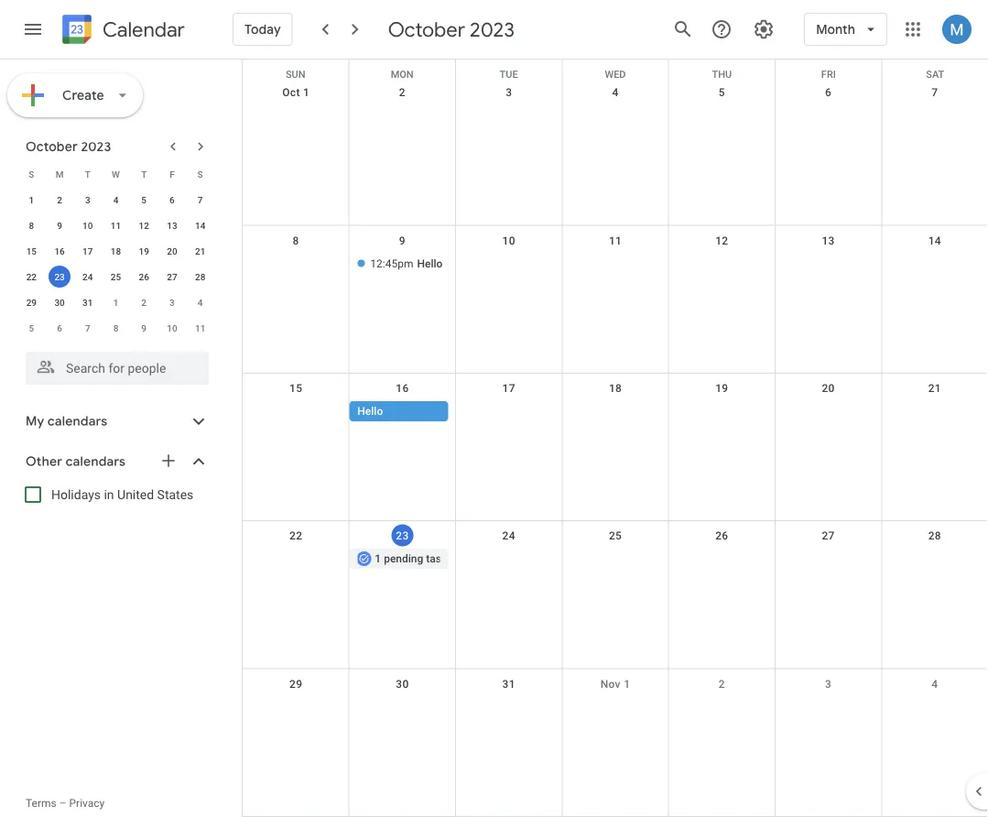Task type: vqa. For each thing, say whether or not it's contained in the screenshot.
leftmost 10
yes



Task type: locate. For each thing, give the bounding box(es) containing it.
7 down 31 "element"
[[85, 322, 90, 333]]

25
[[111, 271, 121, 282], [609, 530, 622, 542]]

14 inside "element"
[[195, 220, 205, 231]]

november 11 element
[[189, 317, 211, 339]]

16 element
[[49, 240, 71, 262]]

1 vertical spatial 9
[[399, 234, 406, 247]]

1 vertical spatial 26
[[715, 530, 729, 542]]

1 horizontal spatial 25
[[609, 530, 622, 542]]

1 vertical spatial calendars
[[66, 453, 126, 470]]

28
[[195, 271, 205, 282], [929, 530, 942, 542]]

0 horizontal spatial 25
[[111, 271, 121, 282]]

0 horizontal spatial 2023
[[81, 138, 111, 155]]

1 vertical spatial 7
[[198, 194, 203, 205]]

grid
[[242, 60, 988, 817]]

0 vertical spatial 25
[[111, 271, 121, 282]]

2 vertical spatial 7
[[85, 322, 90, 333]]

5 down the thu
[[719, 86, 725, 99]]

29
[[26, 297, 37, 308], [289, 677, 302, 690]]

nov 1
[[601, 677, 630, 690]]

my
[[26, 413, 44, 430]]

13 inside october 2023 grid
[[167, 220, 177, 231]]

2023
[[470, 16, 515, 42], [81, 138, 111, 155]]

settings menu image
[[753, 18, 775, 40]]

1 horizontal spatial 21
[[929, 382, 942, 395]]

0 horizontal spatial 14
[[195, 220, 205, 231]]

24
[[83, 271, 93, 282], [502, 530, 516, 542]]

23 up pending
[[396, 529, 409, 542]]

0 horizontal spatial 30
[[54, 297, 65, 308]]

0 vertical spatial 29
[[26, 297, 37, 308]]

0 vertical spatial 13
[[167, 220, 177, 231]]

1 vertical spatial 8
[[293, 234, 299, 247]]

1 vertical spatial 10
[[502, 234, 516, 247]]

my calendars
[[26, 413, 107, 430]]

hello inside button
[[358, 405, 383, 417]]

tue
[[500, 69, 518, 80]]

november 4 element
[[189, 291, 211, 313]]

1 vertical spatial 15
[[289, 382, 302, 395]]

0 vertical spatial 12
[[139, 220, 149, 231]]

7 up 14 "element"
[[198, 194, 203, 205]]

12
[[139, 220, 149, 231], [715, 234, 729, 247]]

0 horizontal spatial 29
[[26, 297, 37, 308]]

15 inside row group
[[26, 245, 37, 256]]

2 vertical spatial 10
[[167, 322, 177, 333]]

hello
[[417, 257, 443, 270], [358, 405, 383, 417]]

1 horizontal spatial 16
[[396, 382, 409, 395]]

1 horizontal spatial 8
[[113, 322, 118, 333]]

24 element
[[77, 266, 99, 288]]

0 horizontal spatial 11
[[111, 220, 121, 231]]

5
[[719, 86, 725, 99], [141, 194, 147, 205], [29, 322, 34, 333]]

26
[[139, 271, 149, 282], [715, 530, 729, 542]]

0 horizontal spatial hello
[[358, 405, 383, 417]]

12:45pm hello
[[370, 257, 443, 270]]

november 8 element
[[105, 317, 127, 339]]

1 vertical spatial 30
[[396, 677, 409, 690]]

s
[[29, 169, 34, 180], [197, 169, 203, 180]]

0 vertical spatial 2023
[[470, 16, 515, 42]]

0 horizontal spatial 10
[[83, 220, 93, 231]]

0 horizontal spatial t
[[85, 169, 91, 180]]

1 horizontal spatial 12
[[715, 234, 729, 247]]

1 horizontal spatial 9
[[141, 322, 147, 333]]

1 horizontal spatial 15
[[289, 382, 302, 395]]

0 vertical spatial 20
[[167, 245, 177, 256]]

1 vertical spatial 5
[[141, 194, 147, 205]]

5 up 12 element
[[141, 194, 147, 205]]

2 vertical spatial 6
[[57, 322, 62, 333]]

0 horizontal spatial 5
[[29, 322, 34, 333]]

30 inside grid
[[396, 677, 409, 690]]

5 down the 29 element
[[29, 322, 34, 333]]

12 inside october 2023 grid
[[139, 220, 149, 231]]

11
[[111, 220, 121, 231], [609, 234, 622, 247], [195, 322, 205, 333]]

0 vertical spatial october
[[388, 16, 465, 42]]

8
[[29, 220, 34, 231], [293, 234, 299, 247], [113, 322, 118, 333]]

10
[[83, 220, 93, 231], [502, 234, 516, 247], [167, 322, 177, 333]]

31 for 1
[[83, 297, 93, 308]]

12:45pm
[[370, 257, 413, 270]]

7 down sat
[[932, 86, 938, 99]]

6 for oct 1
[[825, 86, 832, 99]]

9 up 12:45pm hello
[[399, 234, 406, 247]]

row
[[243, 60, 988, 80], [243, 78, 988, 226], [17, 161, 214, 187], [17, 187, 214, 212], [17, 212, 214, 238], [243, 226, 988, 374], [17, 238, 214, 264], [17, 264, 214, 289], [17, 289, 214, 315], [17, 315, 214, 341], [243, 374, 988, 521], [243, 521, 988, 669], [243, 669, 988, 817]]

4
[[612, 86, 619, 99], [113, 194, 118, 205], [198, 297, 203, 308], [932, 677, 938, 690]]

other calendars
[[26, 453, 126, 470]]

20
[[167, 245, 177, 256], [822, 382, 835, 395]]

0 horizontal spatial 31
[[83, 297, 93, 308]]

1 horizontal spatial october
[[388, 16, 465, 42]]

0 horizontal spatial 18
[[111, 245, 121, 256]]

1 vertical spatial 20
[[822, 382, 835, 395]]

privacy
[[69, 797, 105, 810]]

26 inside grid
[[715, 530, 729, 542]]

october up mon
[[388, 16, 465, 42]]

0 horizontal spatial 28
[[195, 271, 205, 282]]

20 inside grid
[[167, 245, 177, 256]]

3
[[506, 86, 512, 99], [85, 194, 90, 205], [170, 297, 175, 308], [825, 677, 832, 690]]

15
[[26, 245, 37, 256], [289, 382, 302, 395]]

None search field
[[0, 344, 227, 385]]

0 horizontal spatial 17
[[83, 245, 93, 256]]

30 element
[[49, 291, 71, 313]]

1 vertical spatial 12
[[715, 234, 729, 247]]

16 up hello button
[[396, 382, 409, 395]]

0 vertical spatial 26
[[139, 271, 149, 282]]

2 s from the left
[[197, 169, 203, 180]]

0 horizontal spatial 27
[[167, 271, 177, 282]]

12 for sun
[[715, 234, 729, 247]]

states
[[157, 487, 194, 502]]

11 element
[[105, 214, 127, 236]]

25 element
[[105, 266, 127, 288]]

24 inside row group
[[83, 271, 93, 282]]

2 horizontal spatial 8
[[293, 234, 299, 247]]

21 inside row group
[[195, 245, 205, 256]]

6 inside grid
[[825, 86, 832, 99]]

8 inside grid
[[293, 234, 299, 247]]

2 horizontal spatial 7
[[932, 86, 938, 99]]

19 inside grid
[[715, 382, 729, 395]]

0 horizontal spatial 24
[[83, 271, 93, 282]]

s left m
[[29, 169, 34, 180]]

0 horizontal spatial 13
[[167, 220, 177, 231]]

1 vertical spatial 11
[[609, 234, 622, 247]]

1 horizontal spatial t
[[141, 169, 147, 180]]

1 horizontal spatial 17
[[502, 382, 516, 395]]

0 vertical spatial 27
[[167, 271, 177, 282]]

7
[[932, 86, 938, 99], [198, 194, 203, 205], [85, 322, 90, 333]]

other calendars button
[[4, 447, 227, 476]]

1 horizontal spatial 18
[[609, 382, 622, 395]]

6
[[825, 86, 832, 99], [170, 194, 175, 205], [57, 322, 62, 333]]

1 horizontal spatial 29
[[289, 677, 302, 690]]

23 inside cell
[[54, 271, 65, 282]]

1 horizontal spatial 14
[[929, 234, 942, 247]]

0 horizontal spatial 26
[[139, 271, 149, 282]]

13 for october 2023
[[167, 220, 177, 231]]

privacy link
[[69, 797, 105, 810]]

1 horizontal spatial 22
[[289, 530, 302, 542]]

create
[[62, 87, 104, 103]]

0 vertical spatial 11
[[111, 220, 121, 231]]

25 inside grid
[[609, 530, 622, 542]]

17 element
[[77, 240, 99, 262]]

16 inside 16 element
[[54, 245, 65, 256]]

1 left pending
[[375, 552, 381, 565]]

1 horizontal spatial 5
[[141, 194, 147, 205]]

11 for sun
[[609, 234, 622, 247]]

19 inside row group
[[139, 245, 149, 256]]

27
[[167, 271, 177, 282], [822, 530, 835, 542]]

23, today element
[[49, 266, 71, 288]]

21
[[195, 245, 205, 256], [929, 382, 942, 395]]

1 horizontal spatial october 2023
[[388, 16, 515, 42]]

13
[[167, 220, 177, 231], [822, 234, 835, 247]]

calendars for my calendars
[[48, 413, 107, 430]]

calendar element
[[59, 11, 185, 51]]

add other calendars image
[[159, 452, 178, 470]]

row containing sun
[[243, 60, 988, 80]]

9 inside november 9 element
[[141, 322, 147, 333]]

t left f
[[141, 169, 147, 180]]

s right f
[[197, 169, 203, 180]]

1 vertical spatial 14
[[929, 234, 942, 247]]

1 horizontal spatial 13
[[822, 234, 835, 247]]

cell
[[243, 253, 349, 275], [456, 253, 562, 275], [562, 253, 669, 275], [669, 253, 775, 275], [243, 401, 349, 423], [456, 401, 562, 423], [562, 401, 669, 423], [669, 401, 775, 423], [243, 549, 349, 571], [456, 549, 562, 571], [562, 549, 669, 571], [669, 549, 775, 571]]

0 horizontal spatial 19
[[139, 245, 149, 256]]

12 element
[[133, 214, 155, 236]]

29 inside row group
[[26, 297, 37, 308]]

13 for sun
[[822, 234, 835, 247]]

holidays in united states
[[51, 487, 194, 502]]

0 vertical spatial 31
[[83, 297, 93, 308]]

31
[[83, 297, 93, 308], [502, 677, 516, 690]]

row group
[[17, 187, 214, 341]]

0 horizontal spatial 15
[[26, 245, 37, 256]]

18 element
[[105, 240, 127, 262]]

2 horizontal spatial 5
[[719, 86, 725, 99]]

23 up "30" element
[[54, 271, 65, 282]]

sat
[[926, 69, 945, 80]]

month button
[[804, 7, 888, 51]]

0 vertical spatial 15
[[26, 245, 37, 256]]

2
[[399, 86, 406, 99], [57, 194, 62, 205], [141, 297, 147, 308], [719, 677, 725, 690]]

30 inside row group
[[54, 297, 65, 308]]

0 horizontal spatial 23
[[54, 271, 65, 282]]

6 down fri
[[825, 86, 832, 99]]

28 inside grid
[[929, 530, 942, 542]]

t
[[85, 169, 91, 180], [141, 169, 147, 180]]

0 vertical spatial 14
[[195, 220, 205, 231]]

november 5 element
[[20, 317, 42, 339]]

16
[[54, 245, 65, 256], [396, 382, 409, 395]]

16 up 23, today element
[[54, 245, 65, 256]]

18
[[111, 245, 121, 256], [609, 382, 622, 395]]

5 for 1
[[141, 194, 147, 205]]

22
[[26, 271, 37, 282], [289, 530, 302, 542]]

october 2023 up m
[[26, 138, 111, 155]]

october 2023 up mon
[[388, 16, 515, 42]]

23
[[54, 271, 65, 282], [396, 529, 409, 542]]

1 horizontal spatial 28
[[929, 530, 942, 542]]

19
[[139, 245, 149, 256], [715, 382, 729, 395]]

1
[[303, 86, 310, 99], [29, 194, 34, 205], [113, 297, 118, 308], [375, 552, 381, 565], [624, 677, 630, 690]]

october 2023
[[388, 16, 515, 42], [26, 138, 111, 155]]

0 horizontal spatial 6
[[57, 322, 62, 333]]

23 cell
[[46, 264, 74, 289]]

30
[[54, 297, 65, 308], [396, 677, 409, 690]]

1 vertical spatial 16
[[396, 382, 409, 395]]

1 s from the left
[[29, 169, 34, 180]]

19 element
[[133, 240, 155, 262]]

29 inside grid
[[289, 677, 302, 690]]

9
[[57, 220, 62, 231], [399, 234, 406, 247], [141, 322, 147, 333]]

0 vertical spatial calendars
[[48, 413, 107, 430]]

9 down november 2 element
[[141, 322, 147, 333]]

1 pending task
[[375, 552, 447, 565]]

9 inside grid
[[399, 234, 406, 247]]

1 horizontal spatial 11
[[195, 322, 205, 333]]

1 horizontal spatial 19
[[715, 382, 729, 395]]

1 vertical spatial 24
[[502, 530, 516, 542]]

17
[[83, 245, 93, 256], [502, 382, 516, 395]]

6 down f
[[170, 194, 175, 205]]

calendars up other calendars
[[48, 413, 107, 430]]

13 element
[[161, 214, 183, 236]]

2 t from the left
[[141, 169, 147, 180]]

2 horizontal spatial 11
[[609, 234, 622, 247]]

14 inside grid
[[929, 234, 942, 247]]

0 vertical spatial 16
[[54, 245, 65, 256]]

calendar heading
[[99, 17, 185, 43]]

calendars
[[48, 413, 107, 430], [66, 453, 126, 470]]

1 horizontal spatial 10
[[167, 322, 177, 333]]

calendars up in
[[66, 453, 126, 470]]

26 element
[[133, 266, 155, 288]]

30 for 1
[[54, 297, 65, 308]]

0 vertical spatial 24
[[83, 271, 93, 282]]

october up m
[[26, 138, 78, 155]]

wed
[[605, 69, 626, 80]]

6 down "30" element
[[57, 322, 62, 333]]

0 horizontal spatial s
[[29, 169, 34, 180]]

terms – privacy
[[26, 797, 105, 810]]

1 vertical spatial october 2023
[[26, 138, 111, 155]]

14
[[195, 220, 205, 231], [929, 234, 942, 247]]

united
[[117, 487, 154, 502]]

1 vertical spatial 13
[[822, 234, 835, 247]]

2 horizontal spatial 9
[[399, 234, 406, 247]]

6 inside 'element'
[[57, 322, 62, 333]]

fri
[[821, 69, 836, 80]]

1 horizontal spatial 7
[[198, 194, 203, 205]]

2023 down "create"
[[81, 138, 111, 155]]

0 horizontal spatial 9
[[57, 220, 62, 231]]

7 inside grid
[[932, 86, 938, 99]]

2 horizontal spatial 10
[[502, 234, 516, 247]]

october
[[388, 16, 465, 42], [26, 138, 78, 155]]

0 vertical spatial 8
[[29, 220, 34, 231]]

2023 up tue on the right of page
[[470, 16, 515, 42]]

0 vertical spatial 7
[[932, 86, 938, 99]]

t right m
[[85, 169, 91, 180]]

task
[[426, 552, 447, 565]]

1 horizontal spatial 2023
[[470, 16, 515, 42]]

29 for 1
[[26, 297, 37, 308]]

row containing s
[[17, 161, 214, 187]]

–
[[59, 797, 66, 810]]

0 horizontal spatial 12
[[139, 220, 149, 231]]

31 inside 31 "element"
[[83, 297, 93, 308]]

9 up 16 element
[[57, 220, 62, 231]]

0 vertical spatial 30
[[54, 297, 65, 308]]

2 vertical spatial 5
[[29, 322, 34, 333]]

0 horizontal spatial 22
[[26, 271, 37, 282]]

other
[[26, 453, 62, 470]]

0 horizontal spatial 7
[[85, 322, 90, 333]]

31 element
[[77, 291, 99, 313]]



Task type: describe. For each thing, give the bounding box(es) containing it.
1 right oct
[[303, 86, 310, 99]]

22 inside grid
[[289, 530, 302, 542]]

0 vertical spatial october 2023
[[388, 16, 515, 42]]

18 inside grid
[[609, 382, 622, 395]]

31 for nov 1
[[502, 677, 516, 690]]

21 inside grid
[[929, 382, 942, 395]]

thu
[[712, 69, 732, 80]]

7 for oct 1
[[932, 86, 938, 99]]

15 inside grid
[[289, 382, 302, 395]]

1 inside button
[[375, 552, 381, 565]]

29 for nov 1
[[289, 677, 302, 690]]

calendars for other calendars
[[66, 453, 126, 470]]

21 element
[[189, 240, 211, 262]]

sun
[[286, 69, 305, 80]]

november 10 element
[[161, 317, 183, 339]]

grid containing oct 1
[[242, 60, 988, 817]]

main drawer image
[[22, 18, 44, 40]]

today
[[245, 21, 281, 38]]

november 2 element
[[133, 291, 155, 313]]

m
[[56, 169, 64, 180]]

14 element
[[189, 214, 211, 236]]

october 2023 grid
[[17, 161, 214, 341]]

7 for 1
[[198, 194, 203, 205]]

w
[[112, 169, 120, 180]]

calendar
[[103, 17, 185, 43]]

9 for october 2023
[[57, 220, 62, 231]]

1 down 25 element
[[113, 297, 118, 308]]

1 pending task button
[[349, 549, 448, 569]]

18 inside row group
[[111, 245, 121, 256]]

22 inside row group
[[26, 271, 37, 282]]

oct
[[282, 86, 300, 99]]

22 element
[[20, 266, 42, 288]]

1 right "nov"
[[624, 677, 630, 690]]

1 horizontal spatial 27
[[822, 530, 835, 542]]

november 7 element
[[77, 317, 99, 339]]

november 1 element
[[105, 291, 127, 313]]

nov
[[601, 677, 621, 690]]

1 vertical spatial 17
[[502, 382, 516, 395]]

15 element
[[20, 240, 42, 262]]

Search for people text field
[[37, 352, 198, 385]]

12 for october 2023
[[139, 220, 149, 231]]

create button
[[7, 73, 143, 117]]

30 for nov 1
[[396, 677, 409, 690]]

27 element
[[161, 266, 183, 288]]

in
[[104, 487, 114, 502]]

8 for october 2023
[[29, 220, 34, 231]]

0 horizontal spatial october 2023
[[26, 138, 111, 155]]

november 9 element
[[133, 317, 155, 339]]

28 element
[[189, 266, 211, 288]]

3 inside november 3 element
[[170, 297, 175, 308]]

17 inside october 2023 grid
[[83, 245, 93, 256]]

row containing 23
[[243, 521, 988, 669]]

6 for 1
[[170, 194, 175, 205]]

my calendars button
[[4, 407, 227, 436]]

20 element
[[161, 240, 183, 262]]

november 6 element
[[49, 317, 71, 339]]

today button
[[233, 7, 293, 51]]

1 horizontal spatial 23
[[396, 529, 409, 542]]

1 horizontal spatial 20
[[822, 382, 835, 395]]

29 element
[[20, 291, 42, 313]]

0 vertical spatial hello
[[417, 257, 443, 270]]

row containing 5
[[17, 315, 214, 341]]

9 for sun
[[399, 234, 406, 247]]

8 inside row
[[113, 322, 118, 333]]

7 inside 'element'
[[85, 322, 90, 333]]

terms
[[26, 797, 57, 810]]

10 for sun
[[502, 234, 516, 247]]

5 inside november 5 element
[[29, 322, 34, 333]]

14 for sun
[[929, 234, 942, 247]]

5 for oct 1
[[719, 86, 725, 99]]

month
[[816, 21, 855, 38]]

row containing 22
[[17, 264, 214, 289]]

24 inside grid
[[502, 530, 516, 542]]

oct 1
[[282, 86, 310, 99]]

8 for sun
[[293, 234, 299, 247]]

10 for october 2023
[[83, 220, 93, 231]]

10 element
[[77, 214, 99, 236]]

mon
[[391, 69, 414, 80]]

november 3 element
[[161, 291, 183, 313]]

1 vertical spatial 2023
[[81, 138, 111, 155]]

row containing oct 1
[[243, 78, 988, 226]]

27 inside 27 element
[[167, 271, 177, 282]]

row containing 1
[[17, 187, 214, 212]]

terms link
[[26, 797, 57, 810]]

pending
[[384, 552, 423, 565]]

1 up 15 element
[[29, 194, 34, 205]]

11 for october 2023
[[111, 220, 121, 231]]

f
[[170, 169, 175, 180]]

14 for october 2023
[[195, 220, 205, 231]]

26 inside row group
[[139, 271, 149, 282]]

1 t from the left
[[85, 169, 91, 180]]

holidays
[[51, 487, 101, 502]]

hello button
[[349, 401, 448, 421]]

28 inside row group
[[195, 271, 205, 282]]

row group containing 1
[[17, 187, 214, 341]]

0 horizontal spatial october
[[26, 138, 78, 155]]

25 inside 25 element
[[111, 271, 121, 282]]



